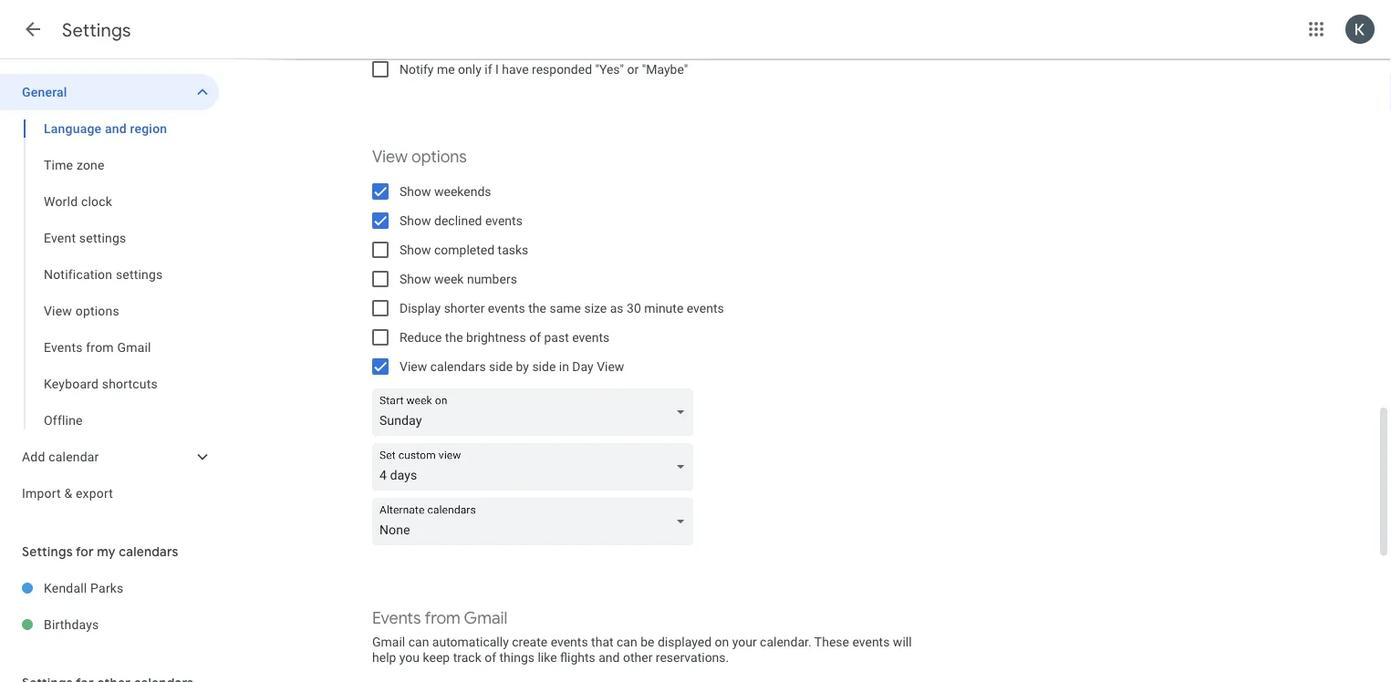 Task type: locate. For each thing, give the bounding box(es) containing it.
1 vertical spatial settings
[[116, 267, 163, 282]]

world
[[44, 194, 78, 209]]

settings heading
[[62, 18, 131, 42]]

0 vertical spatial view options
[[372, 146, 467, 167]]

side left in
[[532, 359, 556, 374]]

reduce the brightness of past events
[[400, 330, 610, 345]]

events for events from gmail gmail can automatically create events that can be displayed on your calendar. these events will help you keep track of things like flights and other reservations.
[[372, 608, 421, 629]]

from up keyboard shortcuts
[[86, 340, 114, 355]]

day
[[572, 359, 594, 374]]

1 vertical spatial calendars
[[119, 544, 179, 560]]

show left weekends
[[400, 184, 431, 199]]

0 vertical spatial calendars
[[430, 359, 486, 374]]

0 horizontal spatial events
[[44, 340, 83, 355]]

settings for settings for my calendars
[[22, 544, 73, 560]]

30
[[627, 301, 641, 316]]

1 vertical spatial of
[[485, 650, 496, 665]]

gmail
[[117, 340, 151, 355], [464, 608, 508, 629], [372, 635, 405, 650]]

only
[[458, 62, 482, 77]]

show for show weekends
[[400, 184, 431, 199]]

settings
[[62, 18, 131, 42], [22, 544, 73, 560]]

options up show weekends
[[412, 146, 467, 167]]

show week numbers
[[400, 271, 517, 286]]

0 horizontal spatial view options
[[44, 303, 119, 318]]

the left same
[[528, 301, 546, 316]]

completed
[[434, 242, 495, 257]]

0 vertical spatial from
[[86, 340, 114, 355]]

0 horizontal spatial from
[[86, 340, 114, 355]]

2 horizontal spatial gmail
[[464, 608, 508, 629]]

None field
[[372, 389, 701, 436], [372, 443, 701, 491], [372, 498, 701, 546], [372, 389, 701, 436], [372, 443, 701, 491], [372, 498, 701, 546]]

event settings
[[44, 230, 126, 245]]

settings right notification at the left
[[116, 267, 163, 282]]

0 vertical spatial the
[[528, 301, 546, 316]]

events inside tree
[[44, 340, 83, 355]]

the down shorter
[[445, 330, 463, 345]]

events left will
[[853, 635, 890, 650]]

brightness
[[466, 330, 526, 345]]

on
[[715, 635, 729, 650]]

1 horizontal spatial side
[[532, 359, 556, 374]]

general
[[22, 84, 67, 99]]

birthdays tree item
[[0, 607, 219, 643]]

kendall parks
[[44, 581, 124, 596]]

from up automatically
[[425, 608, 461, 629]]

side left by
[[489, 359, 513, 374]]

view down notification at the left
[[44, 303, 72, 318]]

calendars
[[430, 359, 486, 374], [119, 544, 179, 560]]

0 vertical spatial events
[[44, 340, 83, 355]]

&
[[64, 486, 72, 501]]

notify me only if i have responded "yes" or "maybe"
[[400, 62, 688, 77]]

zone
[[77, 157, 105, 172]]

group containing language and region
[[0, 110, 219, 439]]

time zone
[[44, 157, 105, 172]]

2 side from the left
[[532, 359, 556, 374]]

1 vertical spatial events
[[372, 608, 421, 629]]

options up events from gmail
[[75, 303, 119, 318]]

0 horizontal spatial the
[[445, 330, 463, 345]]

parks
[[90, 581, 124, 596]]

0 vertical spatial settings
[[62, 18, 131, 42]]

from for events from gmail
[[86, 340, 114, 355]]

side
[[489, 359, 513, 374], [532, 359, 556, 374]]

1 vertical spatial settings
[[22, 544, 73, 560]]

past
[[544, 330, 569, 345]]

settings up general tree item
[[62, 18, 131, 42]]

keyboard
[[44, 376, 99, 391]]

0 vertical spatial options
[[412, 146, 467, 167]]

or
[[627, 62, 639, 77]]

import & export
[[22, 486, 113, 501]]

settings up notification settings
[[79, 230, 126, 245]]

events up help
[[372, 608, 421, 629]]

1 horizontal spatial the
[[528, 301, 546, 316]]

clock
[[81, 194, 112, 209]]

view options inside tree
[[44, 303, 119, 318]]

1 vertical spatial the
[[445, 330, 463, 345]]

0 horizontal spatial can
[[408, 635, 429, 650]]

events right minute
[[687, 301, 724, 316]]

minute
[[644, 301, 684, 316]]

language and region
[[44, 121, 167, 136]]

1 horizontal spatial can
[[617, 635, 637, 650]]

tasks
[[498, 242, 529, 257]]

1 horizontal spatial from
[[425, 608, 461, 629]]

automatically
[[432, 635, 509, 650]]

gmail left keep
[[372, 635, 405, 650]]

settings for my calendars
[[22, 544, 179, 560]]

have
[[502, 62, 529, 77]]

track
[[453, 650, 481, 665]]

1 horizontal spatial and
[[599, 650, 620, 665]]

settings left for
[[22, 544, 73, 560]]

flights
[[560, 650, 596, 665]]

group
[[0, 110, 219, 439]]

events inside events from gmail gmail can automatically create events that can be displayed on your calendar. these events will help you keep track of things like flights and other reservations.
[[372, 608, 421, 629]]

view options up show weekends
[[372, 146, 467, 167]]

and
[[105, 121, 127, 136], [599, 650, 620, 665]]

1 vertical spatial from
[[425, 608, 461, 629]]

can
[[408, 635, 429, 650], [617, 635, 637, 650]]

0 horizontal spatial options
[[75, 303, 119, 318]]

options
[[412, 146, 467, 167], [75, 303, 119, 318]]

1 vertical spatial options
[[75, 303, 119, 318]]

will
[[893, 635, 912, 650]]

i
[[495, 62, 499, 77]]

events
[[44, 340, 83, 355], [372, 608, 421, 629]]

these
[[815, 635, 849, 650]]

from inside tree
[[86, 340, 114, 355]]

view calendars side by side in day view
[[400, 359, 624, 374]]

and inside tree
[[105, 121, 127, 136]]

1 vertical spatial view options
[[44, 303, 119, 318]]

settings
[[79, 230, 126, 245], [116, 267, 163, 282]]

gmail inside tree
[[117, 340, 151, 355]]

1 horizontal spatial of
[[529, 330, 541, 345]]

show declined events
[[400, 213, 523, 228]]

add
[[22, 449, 45, 464]]

view
[[372, 146, 408, 167], [44, 303, 72, 318], [400, 359, 427, 374], [597, 359, 624, 374]]

offline
[[44, 413, 83, 428]]

can right help
[[408, 635, 429, 650]]

view options down notification at the left
[[44, 303, 119, 318]]

view up show weekends
[[372, 146, 408, 167]]

0 horizontal spatial side
[[489, 359, 513, 374]]

show down show weekends
[[400, 213, 431, 228]]

tree
[[0, 74, 219, 512]]

your
[[732, 635, 757, 650]]

4 show from the top
[[400, 271, 431, 286]]

1 vertical spatial and
[[599, 650, 620, 665]]

add calendar
[[22, 449, 99, 464]]

keep
[[423, 650, 450, 665]]

gmail up automatically
[[464, 608, 508, 629]]

be
[[641, 635, 655, 650]]

show up display
[[400, 271, 431, 286]]

show for show declined events
[[400, 213, 431, 228]]

settings for my calendars tree
[[0, 570, 219, 643]]

responded
[[532, 62, 592, 77]]

of
[[529, 330, 541, 345], [485, 650, 496, 665]]

show left completed
[[400, 242, 431, 257]]

show
[[400, 184, 431, 199], [400, 213, 431, 228], [400, 242, 431, 257], [400, 271, 431, 286]]

0 horizontal spatial of
[[485, 650, 496, 665]]

0 vertical spatial and
[[105, 121, 127, 136]]

can left the be
[[617, 635, 637, 650]]

of left the past
[[529, 330, 541, 345]]

me
[[437, 62, 455, 77]]

view options
[[372, 146, 467, 167], [44, 303, 119, 318]]

2 vertical spatial gmail
[[372, 635, 405, 650]]

from
[[86, 340, 114, 355], [425, 608, 461, 629]]

3 show from the top
[[400, 242, 431, 257]]

0 vertical spatial settings
[[79, 230, 126, 245]]

of inside events from gmail gmail can automatically create events that can be displayed on your calendar. these events will help you keep track of things like flights and other reservations.
[[485, 650, 496, 665]]

of right track
[[485, 650, 496, 665]]

calendars right my
[[119, 544, 179, 560]]

gmail up shortcuts
[[117, 340, 151, 355]]

events up reduce the brightness of past events
[[488, 301, 525, 316]]

2 can from the left
[[617, 635, 637, 650]]

and inside events from gmail gmail can automatically create events that can be displayed on your calendar. these events will help you keep track of things like flights and other reservations.
[[599, 650, 620, 665]]

1 vertical spatial gmail
[[464, 608, 508, 629]]

events
[[485, 213, 523, 228], [488, 301, 525, 316], [687, 301, 724, 316], [572, 330, 610, 345], [551, 635, 588, 650], [853, 635, 890, 650]]

from inside events from gmail gmail can automatically create events that can be displayed on your calendar. these events will help you keep track of things like flights and other reservations.
[[425, 608, 461, 629]]

shorter
[[444, 301, 485, 316]]

general tree item
[[0, 74, 219, 110]]

and left region
[[105, 121, 127, 136]]

0 horizontal spatial and
[[105, 121, 127, 136]]

as
[[610, 301, 624, 316]]

1 show from the top
[[400, 184, 431, 199]]

event
[[44, 230, 76, 245]]

2 show from the top
[[400, 213, 431, 228]]

declined
[[434, 213, 482, 228]]

1 horizontal spatial events
[[372, 608, 421, 629]]

like
[[538, 650, 557, 665]]

events down size on the left top
[[572, 330, 610, 345]]

events up keyboard
[[44, 340, 83, 355]]

0 vertical spatial gmail
[[117, 340, 151, 355]]

and left other
[[599, 650, 620, 665]]

calendars down reduce
[[430, 359, 486, 374]]

from for events from gmail gmail can automatically create events that can be displayed on your calendar. these events will help you keep track of things like flights and other reservations.
[[425, 608, 461, 629]]

0 horizontal spatial gmail
[[117, 340, 151, 355]]



Task type: describe. For each thing, give the bounding box(es) containing it.
0 vertical spatial of
[[529, 330, 541, 345]]

other
[[623, 650, 653, 665]]

import
[[22, 486, 61, 501]]

time
[[44, 157, 73, 172]]

gmail for events from gmail gmail can automatically create events that can be displayed on your calendar. these events will help you keep track of things like flights and other reservations.
[[464, 608, 508, 629]]

weekends
[[434, 184, 491, 199]]

1 horizontal spatial view options
[[372, 146, 467, 167]]

shortcuts
[[102, 376, 158, 391]]

kendall parks tree item
[[0, 570, 219, 607]]

birthdays
[[44, 617, 99, 632]]

calendar
[[49, 449, 99, 464]]

help
[[372, 650, 396, 665]]

export
[[76, 486, 113, 501]]

kendall
[[44, 581, 87, 596]]

my
[[97, 544, 116, 560]]

reservations.
[[656, 650, 729, 665]]

birthdays link
[[44, 607, 219, 643]]

in
[[559, 359, 569, 374]]

gmail for events from gmail
[[117, 340, 151, 355]]

for
[[76, 544, 94, 560]]

notify
[[400, 62, 434, 77]]

events from gmail
[[44, 340, 151, 355]]

tree containing general
[[0, 74, 219, 512]]

keyboard shortcuts
[[44, 376, 158, 391]]

show for show completed tasks
[[400, 242, 431, 257]]

events for events from gmail
[[44, 340, 83, 355]]

show weekends
[[400, 184, 491, 199]]

show completed tasks
[[400, 242, 529, 257]]

view inside group
[[44, 303, 72, 318]]

view down reduce
[[400, 359, 427, 374]]

numbers
[[467, 271, 517, 286]]

show for show week numbers
[[400, 271, 431, 286]]

create
[[512, 635, 548, 650]]

by
[[516, 359, 529, 374]]

that
[[591, 635, 614, 650]]

events from gmail gmail can automatically create events that can be displayed on your calendar. these events will help you keep track of things like flights and other reservations.
[[372, 608, 912, 665]]

reduce
[[400, 330, 442, 345]]

1 side from the left
[[489, 359, 513, 374]]

you
[[399, 650, 420, 665]]

displayed
[[658, 635, 712, 650]]

1 horizontal spatial options
[[412, 146, 467, 167]]

same
[[550, 301, 581, 316]]

week
[[434, 271, 464, 286]]

if
[[485, 62, 492, 77]]

notification
[[44, 267, 112, 282]]

notification settings
[[44, 267, 163, 282]]

options inside group
[[75, 303, 119, 318]]

settings for notification settings
[[116, 267, 163, 282]]

world clock
[[44, 194, 112, 209]]

1 can from the left
[[408, 635, 429, 650]]

events left that
[[551, 635, 588, 650]]

1 horizontal spatial gmail
[[372, 635, 405, 650]]

"yes"
[[595, 62, 624, 77]]

size
[[584, 301, 607, 316]]

things
[[500, 650, 535, 665]]

view right day at left bottom
[[597, 359, 624, 374]]

display shorter events the same size as 30 minute events
[[400, 301, 724, 316]]

region
[[130, 121, 167, 136]]

"maybe"
[[642, 62, 688, 77]]

calendar.
[[760, 635, 812, 650]]

settings for settings
[[62, 18, 131, 42]]

1 horizontal spatial calendars
[[430, 359, 486, 374]]

settings for event settings
[[79, 230, 126, 245]]

display
[[400, 301, 441, 316]]

0 horizontal spatial calendars
[[119, 544, 179, 560]]

go back image
[[22, 18, 44, 40]]

events up tasks
[[485, 213, 523, 228]]

language
[[44, 121, 102, 136]]



Task type: vqa. For each thing, say whether or not it's contained in the screenshot.
27 All day cell
no



